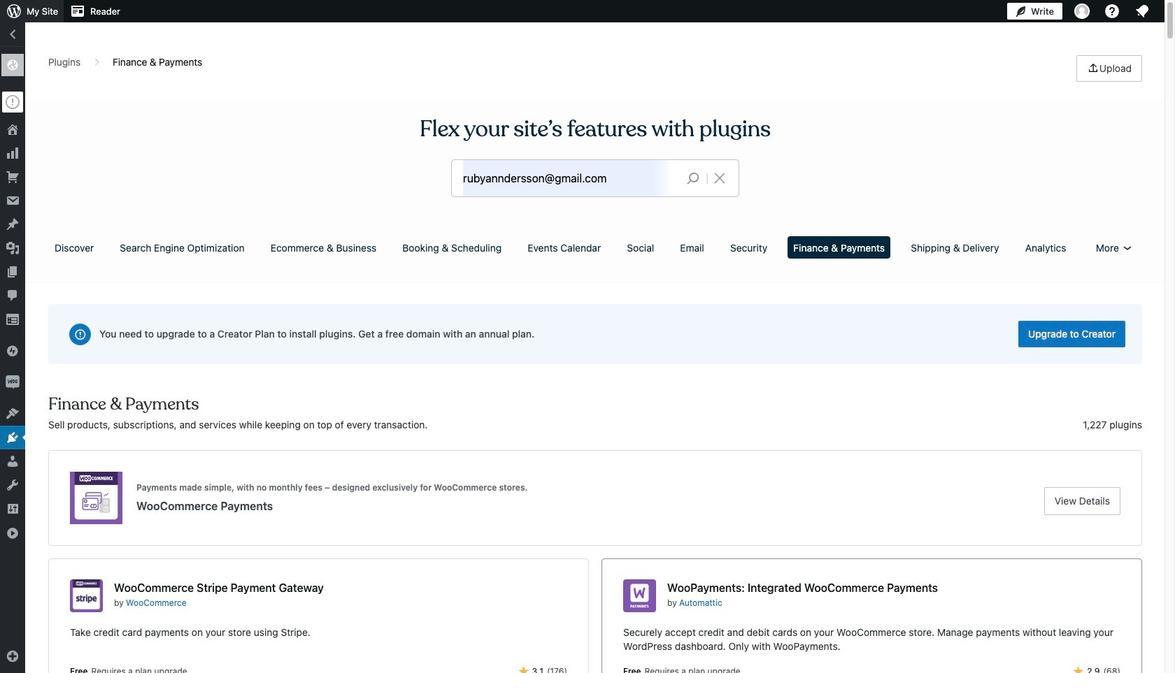 Task type: describe. For each thing, give the bounding box(es) containing it.
open search image
[[676, 169, 711, 188]]

2 plugin icon image from the left
[[623, 580, 656, 613]]

spotlight logo image
[[70, 472, 122, 525]]

1 img image from the top
[[6, 344, 20, 358]]

close search image
[[702, 170, 737, 187]]

my profile image
[[1075, 3, 1090, 19]]



Task type: locate. For each thing, give the bounding box(es) containing it.
main content
[[43, 55, 1147, 674]]

plugin icon image
[[70, 580, 103, 613], [623, 580, 656, 613]]

help image
[[1104, 3, 1121, 20]]

img image
[[6, 344, 20, 358], [6, 376, 20, 390]]

None search field
[[452, 160, 739, 197]]

1 vertical spatial img image
[[6, 376, 20, 390]]

0 horizontal spatial plugin icon image
[[70, 580, 103, 613]]

1 horizontal spatial plugin icon image
[[623, 580, 656, 613]]

2 img image from the top
[[6, 376, 20, 390]]

1 plugin icon image from the left
[[70, 580, 103, 613]]

0 vertical spatial img image
[[6, 344, 20, 358]]

manage your notifications image
[[1134, 3, 1151, 20]]

Search search field
[[463, 160, 676, 197]]



Task type: vqa. For each thing, say whether or not it's contained in the screenshot.
second img from the bottom of the page
yes



